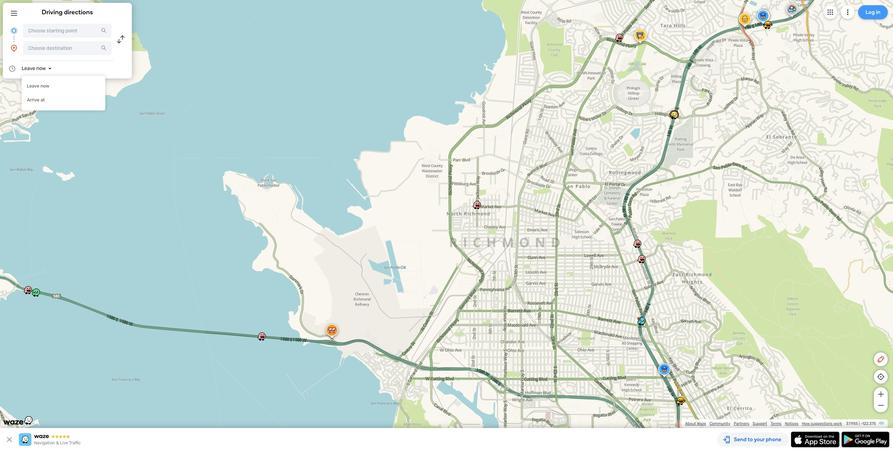 Task type: vqa. For each thing, say whether or not it's contained in the screenshot.
Notices link
yes



Task type: locate. For each thing, give the bounding box(es) containing it.
Choose starting point text field
[[23, 24, 112, 38]]

how
[[802, 422, 810, 426]]

-
[[861, 422, 862, 426]]

community link
[[710, 422, 730, 426]]

arrive
[[27, 97, 39, 103]]

arrive at option
[[22, 93, 105, 107]]

leave now up arrive at
[[27, 83, 49, 89]]

leave inside leave now option
[[27, 83, 39, 89]]

leave now
[[22, 66, 46, 72], [27, 83, 49, 89]]

now
[[36, 66, 46, 72], [40, 83, 49, 89]]

at
[[41, 97, 45, 103]]

work
[[834, 422, 842, 426]]

partners link
[[734, 422, 749, 426]]

leave up arrive
[[27, 83, 39, 89]]

1 vertical spatial now
[[40, 83, 49, 89]]

leave now option
[[22, 79, 105, 93]]

1 vertical spatial leave now
[[27, 83, 49, 89]]

now up leave now option
[[36, 66, 46, 72]]

partners
[[734, 422, 749, 426]]

leave right clock icon
[[22, 66, 35, 72]]

leave
[[22, 66, 35, 72], [27, 83, 39, 89]]

community
[[710, 422, 730, 426]]

leave now right clock icon
[[22, 66, 46, 72]]

terms
[[771, 422, 782, 426]]

pencil image
[[877, 356, 885, 364]]

1 vertical spatial leave
[[27, 83, 39, 89]]

clock image
[[8, 65, 16, 73]]

x image
[[5, 436, 14, 444]]

current location image
[[10, 27, 18, 35]]

notices
[[785, 422, 799, 426]]

driving
[[42, 8, 63, 16]]

now up at
[[40, 83, 49, 89]]

arrive at
[[27, 97, 45, 103]]



Task type: describe. For each thing, give the bounding box(es) containing it.
live
[[60, 441, 68, 446]]

&
[[56, 441, 59, 446]]

directions
[[64, 8, 93, 16]]

0 vertical spatial now
[[36, 66, 46, 72]]

support link
[[753, 422, 767, 426]]

37.955
[[846, 422, 858, 426]]

navigation & live traffic
[[34, 441, 81, 446]]

0 vertical spatial leave
[[22, 66, 35, 72]]

about
[[685, 422, 696, 426]]

|
[[859, 422, 860, 426]]

support
[[753, 422, 767, 426]]

waze
[[697, 422, 706, 426]]

link image
[[879, 421, 884, 426]]

0 vertical spatial leave now
[[22, 66, 46, 72]]

122.375
[[862, 422, 876, 426]]

about waze link
[[685, 422, 706, 426]]

suggestions
[[811, 422, 833, 426]]

how suggestions work link
[[802, 422, 842, 426]]

location image
[[10, 44, 18, 52]]

leave now inside option
[[27, 83, 49, 89]]

terms link
[[771, 422, 782, 426]]

zoom out image
[[877, 402, 885, 410]]

driving directions
[[42, 8, 93, 16]]

37.955 | -122.375
[[846, 422, 876, 426]]

traffic
[[69, 441, 81, 446]]

now inside option
[[40, 83, 49, 89]]

navigation
[[34, 441, 55, 446]]

zoom in image
[[877, 390, 885, 399]]

notices link
[[785, 422, 799, 426]]

about waze community partners support terms notices how suggestions work
[[685, 422, 842, 426]]

Choose destination text field
[[23, 41, 112, 55]]



